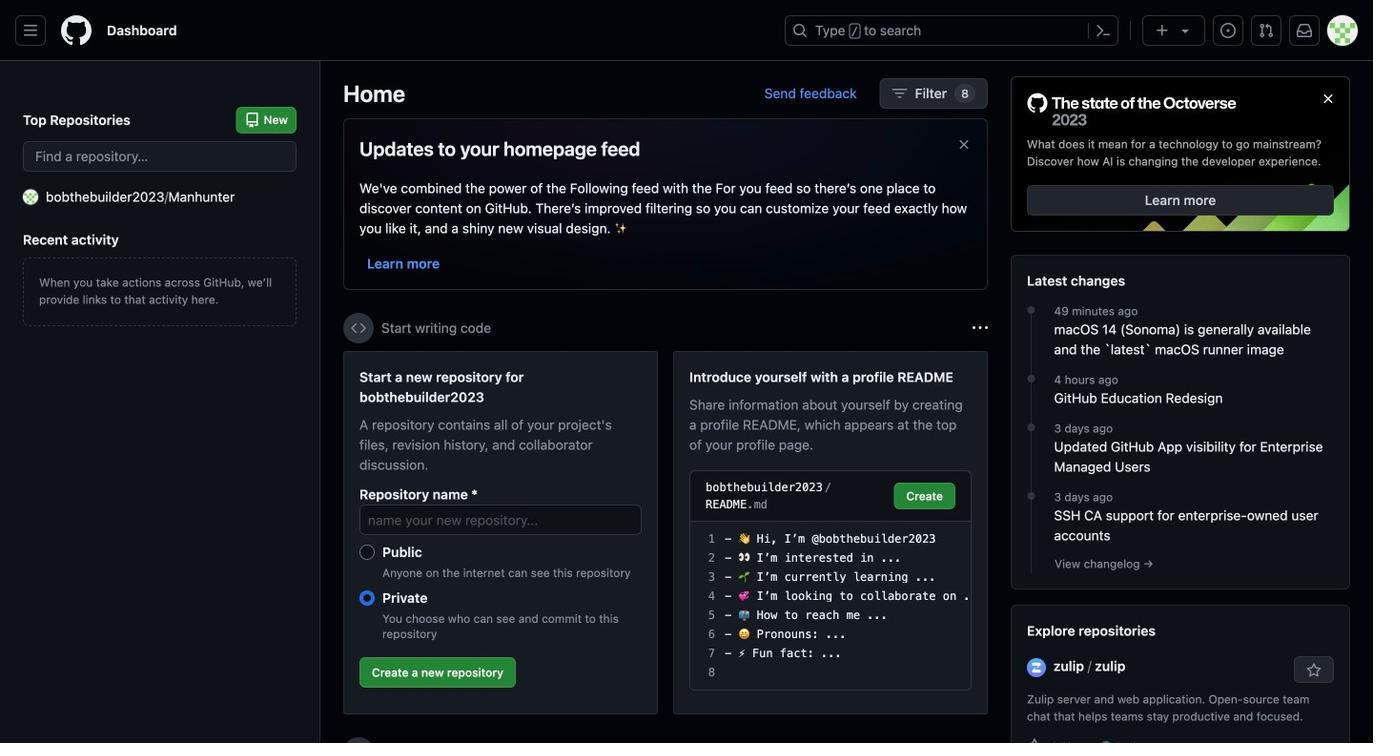 Task type: vqa. For each thing, say whether or not it's contained in the screenshot.
shortcut in the N Shortcut To Navigate Notifications, Or ?
no



Task type: describe. For each thing, give the bounding box(es) containing it.
explore element
[[1011, 76, 1351, 743]]

start a new repository element
[[343, 351, 658, 715]]

star this repository image
[[1307, 663, 1322, 679]]

github logo image
[[1028, 93, 1237, 128]]

triangle down image
[[1178, 23, 1194, 38]]

code image
[[351, 321, 366, 336]]

dot fill image
[[1024, 371, 1040, 387]]

1 dot fill image from the top
[[1024, 303, 1040, 318]]

close image
[[1321, 91, 1337, 106]]

git pull request image
[[1259, 23, 1275, 38]]

issue opened image
[[1221, 23, 1237, 38]]

none submit inside introduce yourself with a profile readme element
[[894, 483, 956, 510]]



Task type: locate. For each thing, give the bounding box(es) containing it.
filter image
[[893, 86, 908, 101]]

manhunter image
[[23, 189, 38, 205]]

x image
[[957, 137, 972, 152]]

notifications image
[[1298, 23, 1313, 38]]

name your new repository... text field
[[360, 505, 642, 535]]

@zulip profile image
[[1028, 658, 1047, 677]]

introduce yourself with a profile readme element
[[674, 351, 988, 715]]

dot fill image
[[1024, 303, 1040, 318], [1024, 420, 1040, 435], [1024, 489, 1040, 504]]

why am i seeing this? image
[[973, 321, 988, 336]]

None submit
[[894, 483, 956, 510]]

None radio
[[360, 545, 375, 560], [360, 591, 375, 606], [360, 545, 375, 560], [360, 591, 375, 606]]

plus image
[[1155, 23, 1171, 38]]

0 vertical spatial dot fill image
[[1024, 303, 1040, 318]]

star image
[[1028, 739, 1043, 743]]

explore repositories navigation
[[1011, 605, 1351, 743]]

homepage image
[[61, 15, 92, 46]]

command palette image
[[1096, 23, 1112, 38]]

3 dot fill image from the top
[[1024, 489, 1040, 504]]

1 vertical spatial dot fill image
[[1024, 420, 1040, 435]]

Top Repositories search field
[[23, 141, 297, 172]]

2 vertical spatial dot fill image
[[1024, 489, 1040, 504]]

Find a repository… text field
[[23, 141, 297, 172]]

2 dot fill image from the top
[[1024, 420, 1040, 435]]



